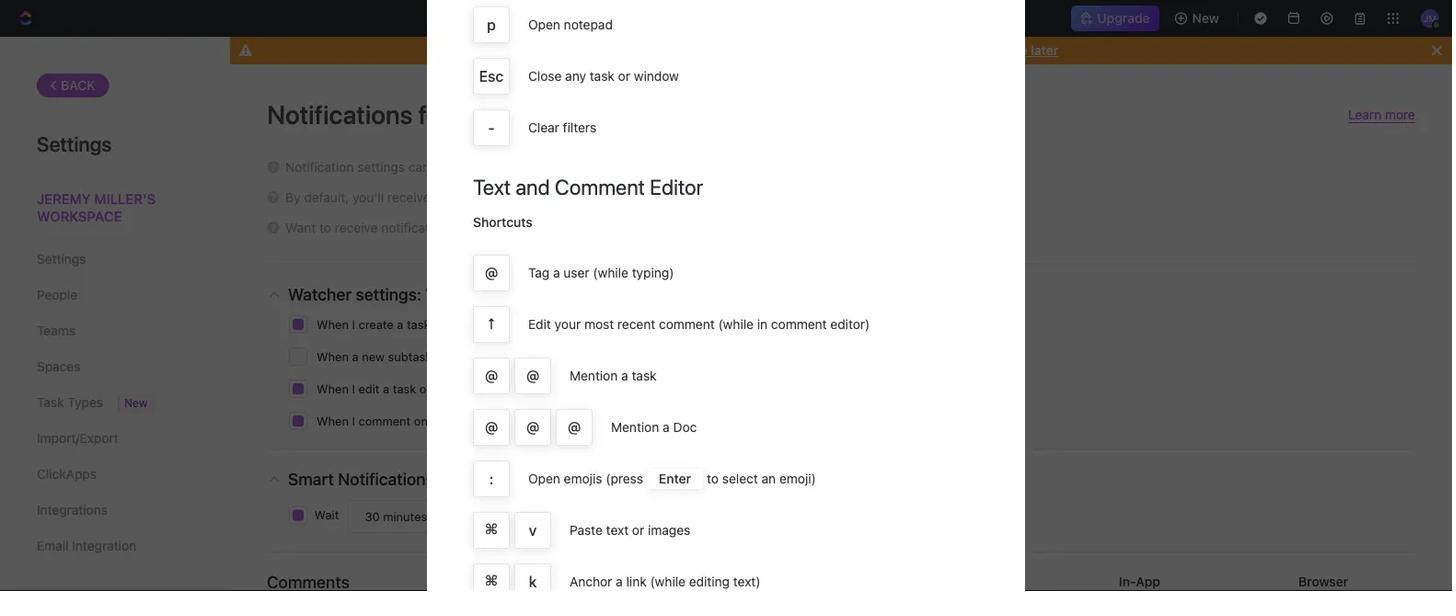 Task type: vqa. For each thing, say whether or not it's contained in the screenshot.
the left in
yes



Task type: locate. For each thing, give the bounding box(es) containing it.
task left am
[[555, 350, 579, 364]]

teams
[[37, 323, 75, 339]]

email right editing
[[752, 575, 792, 590]]

paste text or images
[[570, 523, 691, 538]]

comment down when i edit a task or subtask
[[358, 415, 411, 428]]

1 vertical spatial on
[[414, 415, 428, 428]]

1 horizontal spatial the
[[591, 470, 616, 490]]

task types
[[37, 395, 103, 410]]

jeremy up settings link
[[37, 190, 91, 207]]

1 vertical spatial settings
[[37, 252, 86, 267]]

i left am
[[582, 350, 585, 364]]

0 vertical spatial new
[[1192, 11, 1219, 26]]

you're right that
[[592, 190, 629, 205]]

open left emojis
[[528, 472, 560, 487]]

jeremy down close any task or window
[[554, 99, 638, 129]]

2 vertical spatial on
[[568, 470, 587, 490]]

0 horizontal spatial new
[[124, 397, 148, 410]]

to right want
[[319, 220, 331, 236]]

mention left doc
[[611, 420, 659, 435]]

0 vertical spatial on
[[764, 285, 783, 305]]

1 horizontal spatial you're
[[646, 160, 683, 175]]

in left slack?
[[458, 220, 468, 236]]

1 horizontal spatial new
[[1192, 11, 1219, 26]]

spaces link
[[37, 352, 192, 383]]

1 open from the top
[[528, 17, 560, 32]]

when for when i edit a task or subtask
[[317, 382, 349, 396]]

task down when i edit a task or subtask
[[441, 415, 464, 428]]

a
[[633, 190, 640, 205], [553, 265, 560, 281], [686, 285, 695, 305], [787, 285, 796, 305], [397, 318, 403, 332], [352, 350, 359, 364], [506, 350, 513, 364], [621, 369, 628, 384], [383, 382, 389, 396], [431, 415, 438, 428], [663, 420, 670, 435], [616, 575, 623, 590]]

a left link
[[616, 575, 623, 590]]

when for when a new subtask is created in a parent task i am watching
[[317, 350, 349, 364]]

jeremy for jeremy miller's workspace
[[37, 190, 91, 207]]

2 vertical spatial in
[[493, 350, 503, 364]]

smart notifications: when i'm active on the web, delay sending notifications...
[[288, 470, 877, 490]]

watching
[[609, 350, 659, 364]]

new inside "new" "button"
[[1192, 11, 1219, 26]]

0 horizontal spatial watcher
[[288, 285, 352, 305]]

0 vertical spatial miller's
[[644, 99, 727, 129]]

comment
[[659, 317, 715, 332], [771, 317, 827, 332], [358, 415, 411, 428]]

0 vertical spatial mention
[[570, 369, 618, 384]]

1 vertical spatial for
[[524, 160, 540, 175]]

1 vertical spatial in
[[757, 317, 768, 332]]

1 horizontal spatial watcher
[[643, 190, 693, 205]]

be right can
[[433, 160, 448, 175]]

email inside settings element
[[37, 539, 69, 554]]

set
[[514, 220, 534, 236]]

mention
[[570, 369, 618, 384], [611, 420, 659, 435]]

in-
[[1119, 575, 1136, 590]]

0 horizontal spatial (while
[[593, 265, 628, 281]]

0 vertical spatial (while
[[593, 265, 628, 281]]

1 vertical spatial mention
[[611, 420, 659, 435]]

the left web,
[[591, 470, 616, 490]]

settings
[[37, 132, 112, 156], [37, 252, 86, 267]]

task down watching
[[632, 369, 657, 384]]

up
[[537, 220, 552, 236]]

when left create
[[317, 318, 349, 332]]

2 vertical spatial (while
[[650, 575, 686, 590]]

(while down watcher
[[718, 317, 754, 332]]

you're for workspace
[[646, 160, 683, 175]]

a down watching
[[621, 369, 628, 384]]

you're
[[646, 160, 683, 175], [592, 190, 629, 205]]

1 vertical spatial email
[[752, 575, 792, 590]]

miller's
[[644, 99, 727, 129], [94, 190, 156, 207]]

(while
[[593, 265, 628, 281], [718, 317, 754, 332], [650, 575, 686, 590]]

by
[[285, 190, 300, 205]]

2 horizontal spatial (while
[[718, 317, 754, 332]]

open left notepad
[[528, 17, 560, 32]]

1 horizontal spatial comment
[[659, 317, 715, 332]]

1 vertical spatial jeremy
[[37, 190, 91, 207]]

subtask
[[448, 318, 492, 332], [388, 350, 432, 364], [434, 382, 478, 396], [483, 415, 526, 428]]

0 horizontal spatial in
[[458, 220, 468, 236]]

to
[[319, 220, 331, 236], [570, 285, 585, 305], [707, 472, 719, 487], [465, 509, 476, 523]]

on down when i edit a task or subtask
[[414, 415, 428, 428]]

learn
[[1348, 107, 1382, 122]]

i left edit
[[352, 382, 355, 396]]

workspace
[[732, 99, 861, 129], [866, 99, 995, 129], [576, 160, 642, 175], [37, 208, 122, 225]]

jeremy
[[554, 99, 638, 129], [37, 190, 91, 207]]

task right any
[[590, 69, 615, 84]]

edit your most recent comment (while in comment editor)
[[528, 317, 870, 332]]

jeremy inside jeremy miller's workspace
[[37, 190, 91, 207]]

tag a user (while typing)
[[528, 265, 674, 281]]

a left "new" at the bottom left of the page
[[352, 350, 359, 364]]

@ up active
[[526, 419, 539, 437]]

your
[[555, 317, 581, 332]]

0 horizontal spatial receive
[[335, 220, 378, 236]]

(press
[[606, 472, 643, 487]]

(while for typing)
[[593, 265, 628, 281]]

settings down back link
[[37, 132, 112, 156]]

0 horizontal spatial be
[[433, 160, 448, 175]]

in-app
[[1116, 575, 1164, 590]]

0 vertical spatial email
[[37, 539, 69, 554]]

1 horizontal spatial miller's
[[644, 99, 727, 129]]

in right created
[[493, 350, 503, 364]]

or
[[618, 69, 630, 84], [433, 318, 445, 332], [419, 382, 431, 396], [468, 415, 479, 428], [632, 523, 644, 538]]

new button
[[1167, 4, 1230, 33]]

want
[[285, 220, 316, 236]]

a left parent
[[506, 350, 513, 364]]

2 vertical spatial for
[[510, 190, 527, 205]]

miller's up settings link
[[94, 190, 156, 207]]

2 open from the top
[[528, 472, 560, 487]]

on.
[[696, 190, 715, 205]]

1 horizontal spatial in
[[493, 350, 503, 364]]

miller's down 'window'
[[644, 99, 727, 129]]

spaces
[[37, 359, 80, 375]]

you're left the part
[[646, 160, 683, 175]]

0 horizontal spatial on
[[414, 415, 428, 428]]

1 vertical spatial be
[[589, 285, 608, 305]]

notifications down active
[[510, 509, 579, 523]]

new up import/export link
[[124, 397, 148, 410]]

2 settings from the top
[[37, 252, 86, 267]]

@ down parent
[[526, 368, 539, 385]]

edit
[[528, 317, 551, 332]]

enter
[[659, 472, 691, 487]]

0 vertical spatial open
[[528, 17, 560, 32]]

@ down when a new subtask is created in a parent task i am watching
[[485, 368, 498, 385]]

0 horizontal spatial miller's
[[94, 190, 156, 207]]

on right watcher
[[764, 285, 783, 305]]

for for customized
[[524, 160, 540, 175]]

user
[[564, 265, 590, 281]]

task
[[590, 69, 615, 84], [407, 318, 430, 332], [555, 350, 579, 364], [632, 369, 657, 384], [393, 382, 416, 396], [441, 415, 464, 428]]

learn more
[[1348, 107, 1415, 122]]

0 horizontal spatial you're
[[592, 190, 629, 205]]

new inside settings element
[[124, 397, 148, 410]]

open
[[528, 17, 560, 32], [528, 472, 560, 487]]

select
[[722, 472, 758, 487]]

1 vertical spatial you're
[[592, 190, 629, 205]]

on
[[764, 285, 783, 305], [414, 415, 428, 428], [568, 470, 587, 490]]

people
[[37, 288, 77, 303]]

i down when i edit a task or subtask
[[352, 415, 355, 428]]

0 vertical spatial in
[[458, 220, 468, 236]]

remind
[[960, 43, 1006, 58]]

text
[[606, 523, 629, 538]]

1 vertical spatial open
[[528, 472, 560, 487]]

0 vertical spatial you're
[[646, 160, 683, 175]]

0 vertical spatial the
[[455, 99, 492, 129]]

1 horizontal spatial jeremy
[[554, 99, 638, 129]]

when left edit
[[317, 382, 349, 396]]

tag
[[528, 265, 550, 281]]

miller's inside jeremy miller's workspace
[[94, 190, 156, 207]]

created
[[447, 350, 490, 364]]

2 horizontal spatial comment
[[771, 317, 827, 332]]

can
[[408, 160, 430, 175]]

browser
[[1295, 575, 1352, 590]]

clear filters
[[528, 120, 596, 135]]

you're for that
[[592, 190, 629, 205]]

new
[[1192, 11, 1219, 26], [124, 397, 148, 410]]

1 horizontal spatial email
[[752, 575, 792, 590]]

be down tag a user (while typing)
[[589, 285, 608, 305]]

for left each
[[524, 160, 540, 175]]

when for when i comment on a task or subtask
[[317, 415, 349, 428]]

0 horizontal spatial jeremy
[[37, 190, 91, 207]]

new right upgrade
[[1192, 11, 1219, 26]]

2 horizontal spatial in
[[757, 317, 768, 332]]

when up smart
[[317, 415, 349, 428]]

0 vertical spatial settings
[[37, 132, 112, 156]]

mention down am
[[570, 369, 618, 384]]

shortcuts
[[473, 215, 533, 230]]

receive down you'll
[[335, 220, 378, 236]]

email down integrations on the bottom of the page
[[37, 539, 69, 554]]

1 vertical spatial miller's
[[94, 190, 156, 207]]

when left "new" at the bottom left of the page
[[317, 350, 349, 364]]

or down created
[[468, 415, 479, 428]]

integrations link
[[37, 495, 192, 526]]

a right edit
[[383, 382, 389, 396]]

notifications...
[[769, 470, 877, 490]]

recent
[[617, 317, 655, 332]]

do
[[474, 285, 493, 305]]

email integration link
[[37, 531, 192, 562]]

comment down task?
[[771, 317, 827, 332]]

on right active
[[568, 470, 587, 490]]

(while for editing
[[650, 575, 686, 590]]

a right as
[[686, 285, 695, 305]]

text
[[473, 175, 511, 200]]

by default, you'll receive notifications for tasks that you're a watcher on.
[[285, 190, 715, 205]]

subtask up i'm
[[483, 415, 526, 428]]

0 horizontal spatial the
[[455, 99, 492, 129]]

0 horizontal spatial email
[[37, 539, 69, 554]]

send
[[480, 509, 507, 523]]

(while right link
[[650, 575, 686, 590]]

teams link
[[37, 316, 192, 347]]

@ up emojis
[[568, 419, 581, 437]]

watcher left settings: at the left
[[288, 285, 352, 305]]

emojis
[[564, 472, 602, 487]]

in for when a new subtask is created in a parent task i am watching
[[493, 350, 503, 364]]

watcher left "on."
[[643, 190, 693, 205]]

0 vertical spatial for
[[418, 99, 449, 129]]

subtask up created
[[448, 318, 492, 332]]

30
[[365, 510, 380, 524]]

import/export
[[37, 431, 118, 446]]

1 vertical spatial (while
[[718, 317, 754, 332]]

the down esc
[[455, 99, 492, 129]]

clickapps link
[[37, 459, 192, 491]]

comment down as
[[659, 317, 715, 332]]

you
[[497, 285, 525, 305]]

k
[[529, 574, 537, 591]]

integrations
[[37, 503, 108, 518]]

a right the tag
[[553, 265, 560, 281]]

settings up 'people'
[[37, 252, 86, 267]]

1 horizontal spatial (while
[[650, 575, 686, 590]]

emoji)
[[779, 472, 816, 487]]

i left create
[[352, 318, 355, 332]]

window
[[634, 69, 679, 84]]

receive down can
[[387, 190, 430, 205]]

0 vertical spatial receive
[[387, 190, 430, 205]]

watcher
[[699, 285, 760, 305]]

or right "text"
[[632, 523, 644, 538]]

and
[[516, 175, 550, 200]]

when i create a task or subtask
[[317, 318, 492, 332]]

miller's for jeremy miller's workspace workspace
[[644, 99, 727, 129]]

1 vertical spatial new
[[124, 397, 148, 410]]

for left the tasks
[[510, 190, 527, 205]]

in down watcher
[[757, 317, 768, 332]]

integration
[[72, 539, 136, 554]]

(while up added
[[593, 265, 628, 281]]

0 vertical spatial jeremy
[[554, 99, 638, 129]]

@ up :
[[485, 419, 498, 437]]

for up can
[[418, 99, 449, 129]]



Task type: describe. For each thing, give the bounding box(es) containing it.
mention for mention a task
[[570, 369, 618, 384]]

close any task or window
[[528, 69, 679, 84]]

default,
[[304, 190, 349, 205]]

wait
[[311, 509, 342, 523]]

mention for mention a doc
[[611, 420, 659, 435]]

text)
[[733, 575, 761, 590]]

subtask down created
[[434, 382, 478, 396]]

filters
[[563, 120, 596, 135]]

1 vertical spatial receive
[[335, 220, 378, 236]]

jeremy miller's workspace workspace
[[548, 99, 995, 129]]

a left task?
[[787, 285, 796, 305]]

tasks
[[530, 190, 562, 205]]

i for when i comment on a task or subtask
[[352, 415, 355, 428]]

when i edit a task or subtask
[[317, 382, 478, 396]]

notifications down you'll
[[381, 220, 454, 236]]

email for email integration
[[37, 539, 69, 554]]

upgrade link
[[1072, 6, 1159, 31]]

or up when i comment on a task or subtask
[[419, 382, 431, 396]]

2 horizontal spatial on
[[764, 285, 783, 305]]

p
[[487, 16, 496, 34]]

notepad
[[564, 17, 613, 32]]

back link
[[37, 74, 109, 98]]

when a new subtask is created in a parent task i am watching
[[317, 350, 659, 364]]

anchor a link (while editing text)
[[570, 575, 761, 590]]

i for when i create a task or subtask
[[352, 318, 355, 332]]

notifications down "on."
[[646, 220, 719, 236]]

want
[[529, 285, 566, 305]]

a down when i edit a task or subtask
[[431, 415, 438, 428]]

settings
[[357, 160, 405, 175]]

added
[[612, 285, 660, 305]]

task?
[[800, 285, 841, 305]]

:
[[489, 471, 494, 488]]

a right create
[[397, 318, 403, 332]]

1 horizontal spatial receive
[[387, 190, 430, 205]]

any
[[565, 69, 586, 84]]

open for :
[[528, 472, 560, 487]]

or up is
[[433, 318, 445, 332]]

miller's for jeremy miller's workspace
[[94, 190, 156, 207]]

clear
[[528, 120, 559, 135]]

that
[[565, 190, 589, 205]]

images
[[648, 523, 691, 538]]

email for email
[[752, 575, 792, 590]]

task right edit
[[393, 382, 416, 396]]

typing)
[[632, 265, 674, 281]]

comment
[[555, 175, 645, 200]]

1 vertical spatial watcher
[[288, 285, 352, 305]]

slack
[[610, 220, 642, 236]]

1 horizontal spatial be
[[589, 285, 608, 305]]

customized
[[452, 160, 520, 175]]

jeremy for jeremy miller's workspace workspace
[[554, 99, 638, 129]]

to left send
[[465, 509, 476, 523]]

notification
[[285, 160, 354, 175]]

paste
[[570, 523, 603, 538]]

mention a doc
[[611, 420, 697, 435]]

when left do
[[426, 285, 470, 305]]

1 vertical spatial the
[[591, 470, 616, 490]]

as
[[664, 285, 682, 305]]

text and comment editor
[[473, 175, 703, 200]]

more
[[1385, 107, 1415, 122]]

of.
[[714, 160, 729, 175]]

import/export link
[[37, 423, 192, 455]]

email integration
[[37, 539, 136, 554]]

when for when i create a task or subtask
[[317, 318, 349, 332]]

0 vertical spatial watcher
[[643, 190, 693, 205]]

app
[[1136, 575, 1160, 590]]

minutes
[[383, 510, 427, 524]]

j
[[522, 108, 528, 121]]

most
[[584, 317, 614, 332]]

settings element
[[0, 37, 230, 592]]

clickapps
[[37, 467, 97, 482]]

notifications:
[[338, 470, 439, 490]]

to down user
[[570, 285, 585, 305]]

a up slack
[[633, 190, 640, 205]]

subtask left is
[[388, 350, 432, 364]]

1 horizontal spatial on
[[568, 470, 587, 490]]

open emojis (press
[[528, 472, 643, 487]]

workspace inside jeremy miller's workspace
[[37, 208, 122, 225]]

active
[[519, 470, 564, 490]]

back
[[61, 78, 95, 93]]

1 settings from the top
[[37, 132, 112, 156]]

editing
[[689, 575, 730, 590]]

for for notifications
[[510, 190, 527, 205]]

personal
[[556, 220, 607, 236]]

mention a task
[[570, 369, 657, 384]]

@ up do
[[485, 265, 498, 282]]

am
[[589, 350, 605, 364]]

link
[[626, 575, 647, 590]]

web,
[[620, 470, 656, 490]]

0 vertical spatial be
[[433, 160, 448, 175]]

people link
[[37, 280, 192, 311]]

part
[[686, 160, 710, 175]]

editor)
[[830, 317, 870, 332]]

you'll
[[352, 190, 384, 205]]

later
[[1031, 43, 1059, 58]]

open notepad
[[528, 17, 613, 32]]

or left 'window'
[[618, 69, 630, 84]]

a left doc
[[663, 420, 670, 435]]

close
[[528, 69, 562, 84]]

editor
[[650, 175, 703, 200]]

each
[[544, 160, 573, 175]]

jeremy miller's workspace
[[37, 190, 156, 225]]

learn more link
[[1348, 107, 1415, 123]]

slack?
[[472, 220, 510, 236]]

notifications for the
[[267, 99, 497, 129]]

notifications
[[267, 99, 413, 129]]

delay
[[660, 470, 701, 490]]

task
[[37, 395, 64, 410]]

-
[[488, 119, 495, 137]]

to left select
[[707, 472, 719, 487]]

notifications down customized
[[434, 190, 507, 205]]

i for when i edit a task or subtask
[[352, 382, 355, 396]]

in for edit your most recent comment (while in comment editor)
[[757, 317, 768, 332]]

esc
[[479, 68, 504, 85]]

when i comment on a task or subtask
[[317, 415, 526, 428]]

when left :
[[443, 470, 487, 490]]

task down settings: at the left
[[407, 318, 430, 332]]

0 horizontal spatial comment
[[358, 415, 411, 428]]

parent
[[516, 350, 552, 364]]

open for p
[[528, 17, 560, 32]]



